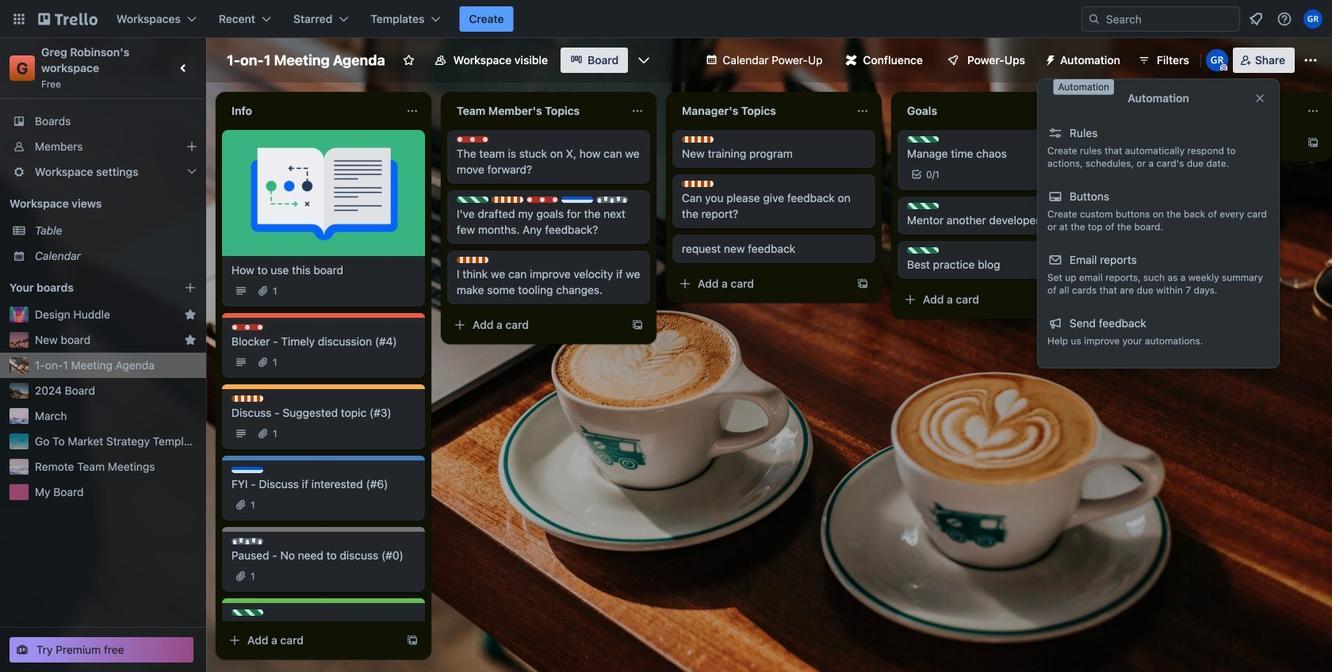 Task type: describe. For each thing, give the bounding box(es) containing it.
1 horizontal spatial greg robinson (gregrobinson96) image
[[1304, 10, 1323, 29]]

1 vertical spatial color: red, title: "blocker" element
[[527, 197, 558, 203]]

2 starred icon image from the top
[[184, 334, 197, 347]]

confluence icon image
[[846, 55, 857, 66]]

1 horizontal spatial color: black, title: "paused" element
[[596, 197, 628, 203]]

1 starred icon image from the top
[[184, 309, 197, 321]]

your boards with 8 items element
[[10, 278, 160, 297]]

Search field
[[1101, 8, 1240, 30]]

star or unstar board image
[[403, 54, 415, 67]]

this member is an admin of this board. image
[[1220, 64, 1228, 71]]

customize views image
[[636, 52, 652, 68]]

workspace navigation collapse icon image
[[173, 57, 195, 79]]



Task type: locate. For each thing, give the bounding box(es) containing it.
1 vertical spatial starred icon image
[[184, 334, 197, 347]]

0 vertical spatial greg robinson (gregrobinson96) image
[[1304, 10, 1323, 29]]

greg robinson (gregrobinson96) image
[[1304, 10, 1323, 29], [1206, 49, 1228, 71]]

color: blue, title: "fyi" element
[[562, 197, 593, 203], [232, 467, 263, 473]]

tooltip
[[1054, 79, 1114, 95]]

1 vertical spatial color: blue, title: "fyi" element
[[232, 467, 263, 473]]

create from template… image
[[1307, 136, 1320, 149], [857, 278, 869, 290], [1082, 293, 1094, 306], [631, 319, 644, 332], [406, 634, 419, 647]]

back to home image
[[38, 6, 98, 32]]

0 vertical spatial color: red, title: "blocker" element
[[457, 136, 489, 143]]

starred icon image
[[184, 309, 197, 321], [184, 334, 197, 347]]

color: black, title: "paused" element
[[596, 197, 628, 203], [232, 539, 263, 545]]

0 vertical spatial starred icon image
[[184, 309, 197, 321]]

primary element
[[0, 0, 1332, 38]]

1 horizontal spatial color: red, title: "blocker" element
[[457, 136, 489, 143]]

search image
[[1088, 13, 1101, 25]]

1 horizontal spatial color: blue, title: "fyi" element
[[562, 197, 593, 203]]

show menu image
[[1303, 52, 1319, 68]]

greg robinson (gregrobinson96) image right open information menu icon
[[1304, 10, 1323, 29]]

0 vertical spatial color: black, title: "paused" element
[[596, 197, 628, 203]]

add board image
[[184, 282, 197, 294]]

open information menu image
[[1277, 11, 1293, 27]]

0 horizontal spatial color: black, title: "paused" element
[[232, 539, 263, 545]]

greg robinson (gregrobinson96) image down search field
[[1206, 49, 1228, 71]]

color: red, title: "blocker" element
[[457, 136, 489, 143], [527, 197, 558, 203], [232, 324, 263, 331]]

1 vertical spatial color: black, title: "paused" element
[[232, 539, 263, 545]]

2 horizontal spatial color: red, title: "blocker" element
[[527, 197, 558, 203]]

1 vertical spatial greg robinson (gregrobinson96) image
[[1206, 49, 1228, 71]]

2 vertical spatial color: red, title: "blocker" element
[[232, 324, 263, 331]]

0 vertical spatial color: blue, title: "fyi" element
[[562, 197, 593, 203]]

0 horizontal spatial color: blue, title: "fyi" element
[[232, 467, 263, 473]]

sm image
[[1038, 48, 1060, 70]]

color: orange, title: "discuss" element
[[682, 136, 714, 143], [682, 181, 714, 187], [492, 197, 523, 203], [457, 257, 489, 263], [232, 396, 263, 402]]

0 horizontal spatial greg robinson (gregrobinson96) image
[[1206, 49, 1228, 71]]

0 horizontal spatial color: red, title: "blocker" element
[[232, 324, 263, 331]]

None text field
[[447, 98, 625, 124], [898, 98, 1075, 124], [1123, 98, 1301, 124], [447, 98, 625, 124], [898, 98, 1075, 124], [1123, 98, 1301, 124]]

0 notifications image
[[1247, 10, 1266, 29]]

color: green, title: "goal" element
[[907, 136, 939, 143], [457, 197, 489, 203], [907, 203, 939, 209], [907, 247, 939, 254], [232, 610, 263, 616]]

close popover image
[[1254, 92, 1267, 105]]

None text field
[[222, 98, 400, 124], [673, 98, 850, 124], [222, 98, 400, 124], [673, 98, 850, 124]]

Board name text field
[[219, 48, 393, 73]]



Task type: vqa. For each thing, say whether or not it's contained in the screenshot.
bottom Color: red, title: "Blocker" "element"
yes



